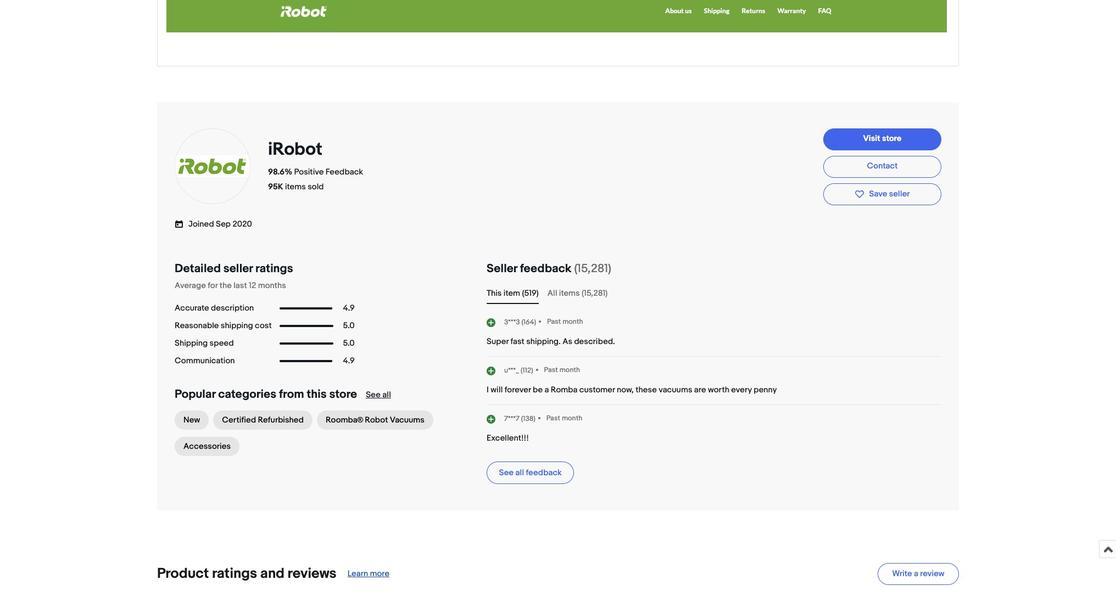 Task type: describe. For each thing, give the bounding box(es) containing it.
4.9 for communication
[[343, 356, 355, 366]]

save seller button
[[824, 183, 942, 206]]

last
[[234, 280, 247, 291]]

speed
[[210, 338, 234, 349]]

shipping
[[175, 338, 208, 349]]

(15,281) for seller feedback (15,281)
[[574, 262, 611, 276]]

see all feedback link
[[487, 462, 574, 484]]

month for a
[[560, 366, 580, 375]]

product
[[157, 566, 209, 583]]

save seller
[[869, 189, 910, 199]]

95k
[[268, 182, 283, 192]]

feedback
[[326, 167, 363, 177]]

from
[[279, 388, 304, 402]]

every
[[731, 385, 752, 395]]

average
[[175, 280, 206, 291]]

roomba®
[[326, 415, 363, 426]]

u***_
[[504, 366, 519, 375]]

1 horizontal spatial items
[[559, 288, 580, 299]]

joined sep 2020
[[188, 219, 252, 230]]

past for be
[[544, 366, 558, 375]]

month for described.
[[563, 318, 583, 326]]

seller for detailed
[[223, 262, 253, 276]]

3***3 (164)
[[504, 318, 536, 327]]

i will forever be a romba customer now, these vacuums are worth every penny
[[487, 385, 777, 395]]

visit store link
[[824, 129, 942, 151]]

a inside write a review link
[[914, 569, 919, 580]]

months
[[258, 280, 286, 291]]

12
[[249, 280, 256, 291]]

(112)
[[521, 366, 533, 375]]

7***7
[[504, 415, 520, 424]]

write a review link
[[878, 563, 959, 585]]

0 horizontal spatial store
[[329, 388, 357, 402]]

see for see all feedback
[[499, 468, 514, 478]]

average for the last 12 months
[[175, 280, 286, 291]]

items inside 98.6% positive feedback 95k items sold
[[285, 182, 306, 192]]

shipping speed
[[175, 338, 234, 349]]

i
[[487, 385, 489, 395]]

cost
[[255, 321, 272, 331]]

all for see all
[[383, 390, 391, 400]]

reasonable
[[175, 321, 219, 331]]

this item (519)
[[487, 288, 539, 299]]

will
[[491, 385, 503, 395]]

refurbished
[[258, 415, 304, 426]]

4.9 for accurate description
[[343, 303, 355, 314]]

accessories
[[183, 441, 231, 452]]

2020
[[233, 219, 252, 230]]

excellent!!!
[[487, 433, 529, 444]]

communication
[[175, 356, 235, 366]]

irobot link
[[268, 139, 326, 160]]

romba
[[551, 385, 578, 395]]

super
[[487, 337, 509, 347]]

shipping.
[[526, 337, 561, 347]]

accessories link
[[175, 437, 240, 456]]

vacuums
[[659, 385, 693, 395]]

seller feedback (15,281)
[[487, 262, 611, 276]]

roomba® robot vacuums link
[[317, 411, 433, 430]]

1 vertical spatial feedback
[[526, 468, 562, 478]]

worth
[[708, 385, 730, 395]]

are
[[694, 385, 706, 395]]

text__icon wrapper image
[[175, 219, 188, 229]]

visit
[[863, 134, 880, 144]]

irobot image
[[174, 155, 251, 177]]

see all
[[366, 390, 391, 400]]

accurate description
[[175, 303, 254, 314]]

reviews
[[288, 566, 337, 583]]

this
[[307, 388, 327, 402]]

positive
[[294, 167, 324, 177]]

7***7 (138)
[[504, 415, 536, 424]]

0 vertical spatial feedback
[[520, 262, 572, 276]]

popular categories from this store
[[175, 388, 357, 402]]

2 vertical spatial month
[[562, 414, 583, 423]]

(138)
[[521, 415, 536, 424]]

learn more
[[348, 569, 390, 580]]

review
[[920, 569, 945, 580]]

detailed seller ratings
[[175, 262, 293, 276]]

penny
[[754, 385, 777, 395]]

past month for a
[[544, 366, 580, 375]]

and
[[260, 566, 284, 583]]

5.0 for shipping speed
[[343, 338, 355, 349]]

tab list containing this item (519)
[[487, 287, 942, 300]]

more
[[370, 569, 390, 580]]

write
[[892, 569, 912, 580]]

categories
[[218, 388, 276, 402]]

description
[[211, 303, 254, 314]]

accurate
[[175, 303, 209, 314]]

visit store
[[863, 134, 902, 144]]



Task type: vqa. For each thing, say whether or not it's contained in the screenshot.
the & to the middle
no



Task type: locate. For each thing, give the bounding box(es) containing it.
irobot
[[268, 139, 322, 160]]

3***3
[[504, 318, 520, 327]]

0 horizontal spatial see
[[366, 390, 381, 400]]

past month
[[547, 318, 583, 326], [544, 366, 580, 375], [547, 414, 583, 423]]

items right all
[[559, 288, 580, 299]]

be
[[533, 385, 543, 395]]

seller right the save
[[889, 189, 910, 199]]

seller
[[889, 189, 910, 199], [223, 262, 253, 276]]

0 vertical spatial all
[[383, 390, 391, 400]]

past up the romba
[[544, 366, 558, 375]]

past right (138)
[[547, 414, 560, 423]]

0 vertical spatial 4.9
[[343, 303, 355, 314]]

certified
[[222, 415, 256, 426]]

this
[[487, 288, 502, 299]]

new link
[[175, 411, 209, 430]]

customer
[[579, 385, 615, 395]]

all
[[548, 288, 557, 299]]

2 4.9 from the top
[[343, 356, 355, 366]]

see
[[366, 390, 381, 400], [499, 468, 514, 478]]

(15,281) right all
[[582, 288, 608, 299]]

forever
[[505, 385, 531, 395]]

write a review
[[892, 569, 945, 580]]

(164)
[[522, 318, 536, 327]]

0 horizontal spatial a
[[545, 385, 549, 395]]

all items (15,281)
[[548, 288, 608, 299]]

now,
[[617, 385, 634, 395]]

0 vertical spatial store
[[882, 134, 902, 144]]

feedback
[[520, 262, 572, 276], [526, 468, 562, 478]]

4.9
[[343, 303, 355, 314], [343, 356, 355, 366]]

a
[[545, 385, 549, 395], [914, 569, 919, 580]]

all for see all feedback
[[516, 468, 524, 478]]

1 vertical spatial past
[[544, 366, 558, 375]]

(15,281)
[[574, 262, 611, 276], [582, 288, 608, 299]]

0 vertical spatial 5.0
[[343, 321, 355, 331]]

1 vertical spatial 4.9
[[343, 356, 355, 366]]

see down excellent!!!
[[499, 468, 514, 478]]

all up robot
[[383, 390, 391, 400]]

month down the romba
[[562, 414, 583, 423]]

u***_ (112)
[[504, 366, 533, 375]]

contact link
[[824, 156, 942, 178]]

0 vertical spatial a
[[545, 385, 549, 395]]

2 5.0 from the top
[[343, 338, 355, 349]]

the
[[220, 280, 232, 291]]

past month up as
[[547, 318, 583, 326]]

save
[[869, 189, 888, 199]]

(15,281) for all items (15,281)
[[582, 288, 608, 299]]

feedback up all
[[520, 262, 572, 276]]

2 vertical spatial past month
[[547, 414, 583, 423]]

a right be
[[545, 385, 549, 395]]

1 horizontal spatial see
[[499, 468, 514, 478]]

certified refurbished
[[222, 415, 304, 426]]

0 horizontal spatial items
[[285, 182, 306, 192]]

store right the visit
[[882, 134, 902, 144]]

certified refurbished link
[[213, 411, 313, 430]]

contact
[[867, 161, 898, 172]]

past for as
[[547, 318, 561, 326]]

2 vertical spatial past
[[547, 414, 560, 423]]

product ratings and reviews
[[157, 566, 337, 583]]

1 vertical spatial month
[[560, 366, 580, 375]]

(519)
[[522, 288, 539, 299]]

ratings left and
[[212, 566, 257, 583]]

seller
[[487, 262, 517, 276]]

1 horizontal spatial seller
[[889, 189, 910, 199]]

past month for described.
[[547, 318, 583, 326]]

detailed
[[175, 262, 221, 276]]

feedback down excellent!!!
[[526, 468, 562, 478]]

0 vertical spatial see
[[366, 390, 381, 400]]

item
[[504, 288, 520, 299]]

see all feedback
[[499, 468, 562, 478]]

1 vertical spatial a
[[914, 569, 919, 580]]

past up super fast shipping. as described.
[[547, 318, 561, 326]]

1 vertical spatial ratings
[[212, 566, 257, 583]]

1 vertical spatial items
[[559, 288, 580, 299]]

(15,281) inside tab list
[[582, 288, 608, 299]]

1 horizontal spatial all
[[516, 468, 524, 478]]

0 vertical spatial month
[[563, 318, 583, 326]]

sold
[[308, 182, 324, 192]]

0 vertical spatial ratings
[[256, 262, 293, 276]]

sep
[[216, 219, 231, 230]]

items
[[285, 182, 306, 192], [559, 288, 580, 299]]

vacuums
[[390, 415, 425, 426]]

seller inside button
[[889, 189, 910, 199]]

see up roomba® robot vacuums link
[[366, 390, 381, 400]]

ratings up months
[[256, 262, 293, 276]]

all down excellent!!!
[[516, 468, 524, 478]]

1 4.9 from the top
[[343, 303, 355, 314]]

seller for save
[[889, 189, 910, 199]]

98.6% positive feedback 95k items sold
[[268, 167, 363, 192]]

seller up last
[[223, 262, 253, 276]]

month up as
[[563, 318, 583, 326]]

0 vertical spatial (15,281)
[[574, 262, 611, 276]]

1 vertical spatial (15,281)
[[582, 288, 608, 299]]

described.
[[574, 337, 615, 347]]

fast
[[511, 337, 525, 347]]

a right "write"
[[914, 569, 919, 580]]

past month up the romba
[[544, 366, 580, 375]]

new
[[183, 415, 200, 426]]

see for see all
[[366, 390, 381, 400]]

popular
[[175, 388, 216, 402]]

1 vertical spatial 5.0
[[343, 338, 355, 349]]

0 vertical spatial items
[[285, 182, 306, 192]]

super fast shipping. as described.
[[487, 337, 615, 347]]

(15,281) up all items (15,281)
[[574, 262, 611, 276]]

month up the romba
[[560, 366, 580, 375]]

past month down the romba
[[547, 414, 583, 423]]

these
[[636, 385, 657, 395]]

1 vertical spatial store
[[329, 388, 357, 402]]

all
[[383, 390, 391, 400], [516, 468, 524, 478]]

1 vertical spatial seller
[[223, 262, 253, 276]]

5.0 for reasonable shipping cost
[[343, 321, 355, 331]]

1 vertical spatial past month
[[544, 366, 580, 375]]

roomba® robot vacuums
[[326, 415, 425, 426]]

1 vertical spatial all
[[516, 468, 524, 478]]

1 horizontal spatial store
[[882, 134, 902, 144]]

items right 95k
[[285, 182, 306, 192]]

0 vertical spatial past
[[547, 318, 561, 326]]

5.0
[[343, 321, 355, 331], [343, 338, 355, 349]]

reasonable shipping cost
[[175, 321, 272, 331]]

tab list
[[487, 287, 942, 300]]

0 vertical spatial past month
[[547, 318, 583, 326]]

0 horizontal spatial seller
[[223, 262, 253, 276]]

for
[[208, 280, 218, 291]]

past
[[547, 318, 561, 326], [544, 366, 558, 375], [547, 414, 560, 423]]

learn more link
[[348, 569, 390, 580]]

1 horizontal spatial a
[[914, 569, 919, 580]]

store
[[882, 134, 902, 144], [329, 388, 357, 402]]

98.6%
[[268, 167, 292, 177]]

0 vertical spatial seller
[[889, 189, 910, 199]]

1 5.0 from the top
[[343, 321, 355, 331]]

0 horizontal spatial all
[[383, 390, 391, 400]]

robot
[[365, 415, 388, 426]]

1 vertical spatial see
[[499, 468, 514, 478]]

month
[[563, 318, 583, 326], [560, 366, 580, 375], [562, 414, 583, 423]]

see all link
[[366, 390, 391, 400]]

learn
[[348, 569, 368, 580]]

joined
[[188, 219, 214, 230]]

as
[[563, 337, 572, 347]]

store up roomba®
[[329, 388, 357, 402]]



